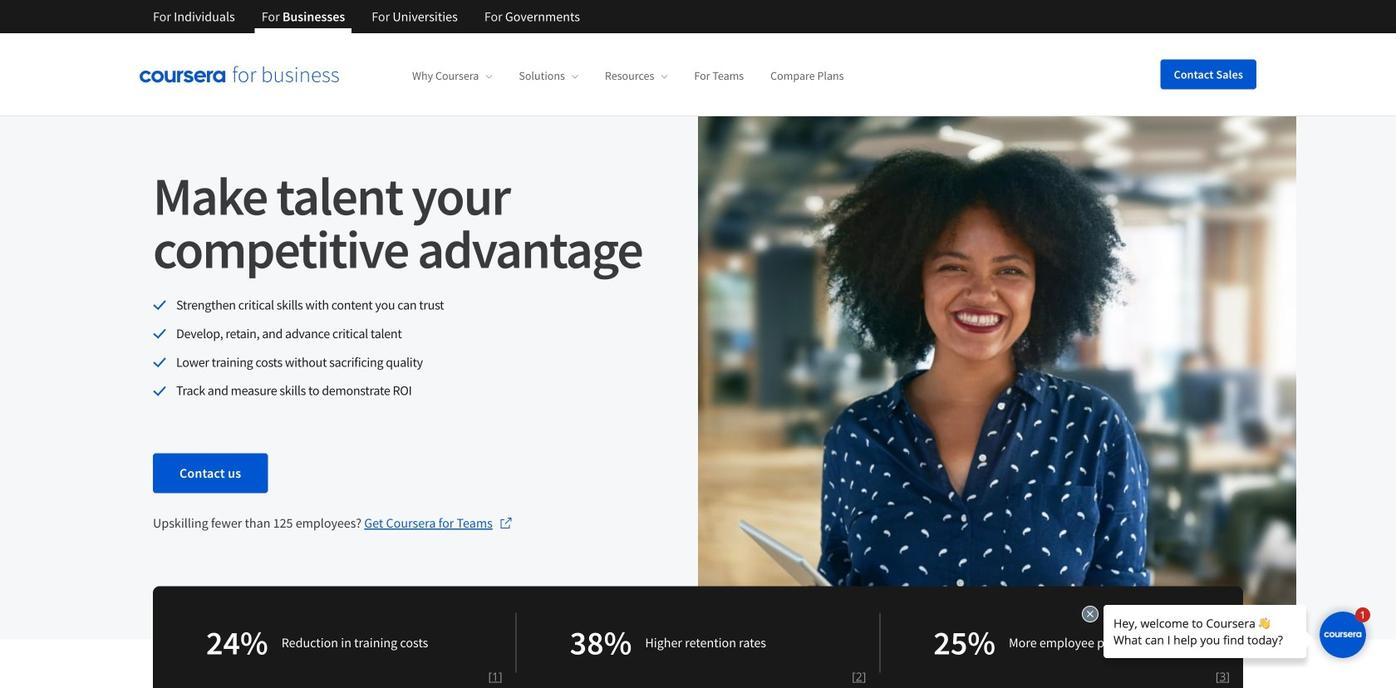 Task type: vqa. For each thing, say whether or not it's contained in the screenshot.
COURSERA FOR BUSINESS Image
yes



Task type: describe. For each thing, give the bounding box(es) containing it.
banner navigation
[[140, 0, 593, 33]]



Task type: locate. For each thing, give the bounding box(es) containing it.
coursera for business image
[[140, 66, 339, 83]]



